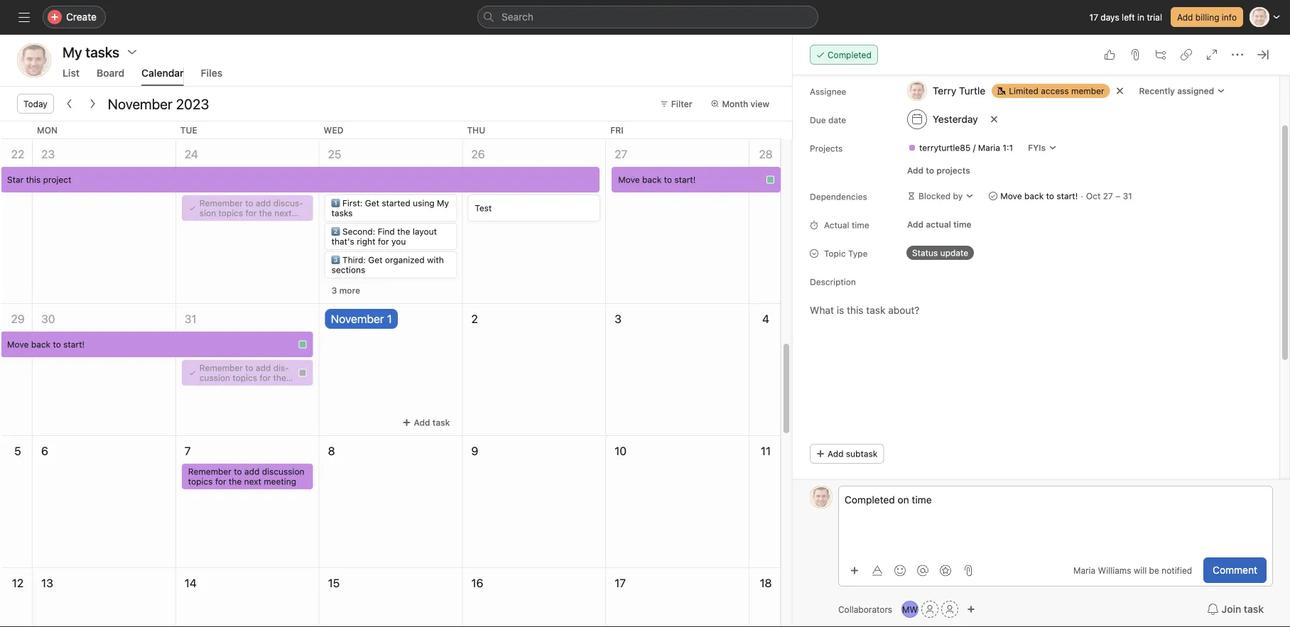 Task type: describe. For each thing, give the bounding box(es) containing it.
add subtask button
[[810, 444, 884, 464]]

month
[[722, 99, 748, 109]]

in
[[1138, 12, 1145, 22]]

7 remember to add discussion topics for the next meeting
[[185, 444, 305, 487]]

add task button
[[396, 413, 456, 433]]

terry turtle button
[[901, 78, 992, 104]]

assignee
[[810, 87, 847, 97]]

meeting inside "7 remember to add discussion topics for the next meeting"
[[264, 477, 296, 487]]

12
[[12, 577, 24, 590]]

meeting for 31
[[219, 383, 252, 393]]

clear due date image
[[990, 115, 999, 124]]

add billing info
[[1177, 12, 1237, 22]]

november for november 2023
[[108, 95, 173, 112]]

add to projects button
[[901, 161, 977, 180]]

view
[[751, 99, 770, 109]]

search list box
[[478, 6, 819, 28]]

subtask
[[846, 449, 878, 459]]

layout
[[413, 227, 437, 237]]

move for 30
[[7, 340, 29, 350]]

topics for 31
[[233, 373, 257, 383]]

projects
[[937, 166, 970, 176]]

access
[[1041, 86, 1069, 96]]

today button
[[17, 94, 54, 114]]

mon
[[37, 125, 58, 135]]

move back to start! for 30
[[7, 340, 85, 350]]

time for completed on time
[[912, 494, 932, 506]]

24
[[185, 147, 198, 161]]

8
[[328, 444, 335, 458]]

filter button
[[654, 94, 699, 114]]

topic type
[[824, 249, 868, 259]]

2
[[471, 312, 478, 326]]

3 more button
[[325, 281, 367, 301]]

copy task link image
[[1181, 49, 1192, 60]]

start! for 27
[[675, 175, 696, 185]]

collaborators
[[838, 605, 893, 615]]

list
[[63, 67, 80, 79]]

project
[[43, 175, 71, 185]]

tt button for filter dropdown button
[[17, 43, 51, 77]]

toolbar inside remember to add discussion topics for the next meeting dialog
[[845, 560, 978, 581]]

16
[[471, 577, 483, 590]]

calendar
[[142, 67, 184, 79]]

files
[[201, 67, 223, 79]]

add for add task
[[414, 418, 430, 428]]

join task
[[1222, 604, 1264, 615]]

williams
[[1098, 566, 1132, 576]]

23
[[41, 147, 55, 161]]

back for 30
[[31, 340, 51, 350]]

move inside remember to add discussion topics for the next meeting dialog
[[1001, 191, 1022, 201]]

for inside 2️⃣ second: find the layout that's right for you
[[378, 237, 389, 247]]

full screen image
[[1207, 49, 1218, 60]]

will
[[1134, 566, 1147, 576]]

terryturtle85 / maria 1:1
[[919, 143, 1013, 153]]

thu
[[467, 125, 485, 135]]

next month image
[[87, 98, 98, 109]]

completed for completed on time
[[845, 494, 895, 506]]

join task button
[[1198, 597, 1273, 622]]

by
[[953, 191, 963, 201]]

11
[[761, 444, 771, 458]]

blocked
[[919, 191, 951, 201]]

remember to add discussion topics for the next meeting for 31
[[200, 363, 289, 393]]

2️⃣
[[332, 227, 340, 237]]

add actual time button
[[901, 215, 978, 234]]

today
[[23, 99, 47, 109]]

17 for 17 days left in trial
[[1090, 12, 1099, 22]]

tt for tt button related to filter dropdown button
[[27, 54, 41, 67]]

25
[[328, 147, 341, 161]]

add for add subtask
[[828, 449, 844, 459]]

next for 24
[[274, 208, 292, 218]]

add for 24
[[256, 198, 271, 208]]

month view
[[722, 99, 770, 109]]

expand sidebar image
[[18, 11, 30, 23]]

search button
[[478, 6, 819, 28]]

22
[[11, 147, 24, 161]]

my tasks
[[63, 43, 119, 60]]

remember for 31
[[200, 363, 243, 373]]

topics inside "7 remember to add discussion topics for the next meeting"
[[188, 477, 213, 487]]

comment
[[1213, 565, 1258, 576]]

show options image
[[127, 46, 138, 58]]

for inside "7 remember to add discussion topics for the next meeting"
[[215, 477, 226, 487]]

0 likes. click to like this task image
[[1104, 49, 1116, 60]]

fyis button
[[1022, 138, 1064, 158]]

0 horizontal spatial maria
[[978, 143, 1000, 153]]

you
[[392, 237, 406, 247]]

join
[[1222, 604, 1242, 615]]

3️⃣
[[332, 255, 340, 265]]

due date
[[810, 115, 846, 125]]

member
[[1072, 86, 1105, 96]]

star this project
[[7, 175, 71, 185]]

add subtask
[[828, 449, 878, 459]]

move back to start! inside remember to add discussion topics for the next meeting dialog
[[1001, 191, 1078, 201]]

third:
[[342, 255, 366, 265]]

filter
[[671, 99, 692, 109]]

to inside "7 remember to add discussion topics for the next meeting"
[[234, 467, 242, 477]]

month view button
[[705, 94, 776, 114]]

17 days left in trial
[[1090, 12, 1162, 22]]

3 more
[[332, 286, 360, 296]]

yesterday button
[[901, 107, 985, 132]]

discussion for 31
[[200, 363, 289, 383]]

3 for 3 more
[[332, 286, 337, 296]]

1
[[387, 312, 392, 326]]

add for add to projects
[[907, 166, 924, 176]]

dependencies
[[810, 192, 867, 202]]

due
[[810, 115, 826, 125]]

remove assignee image
[[1116, 87, 1125, 95]]

27 inside remember to add discussion topics for the next meeting dialog
[[1103, 191, 1113, 201]]

1 vertical spatial 31
[[185, 312, 197, 326]]

that's
[[332, 237, 354, 247]]

november for november 1
[[331, 312, 384, 326]]

13
[[41, 577, 53, 590]]

first:
[[342, 198, 363, 208]]

oct 27 – 31
[[1086, 191, 1132, 201]]

add inside "7 remember to add discussion topics for the next meeting"
[[244, 467, 260, 477]]

remember to add discussion topics for the next meeting for 24
[[200, 198, 303, 228]]

add actual time
[[907, 220, 972, 230]]

move back to start! for 27
[[618, 175, 696, 185]]

more actions for this task image
[[1232, 49, 1243, 60]]

remember inside "7 remember to add discussion topics for the next meeting"
[[188, 467, 232, 477]]

blocked by
[[919, 191, 963, 201]]



Task type: locate. For each thing, give the bounding box(es) containing it.
1 vertical spatial start!
[[1057, 191, 1078, 201]]

move back to start! down 30
[[7, 340, 85, 350]]

0 vertical spatial remember
[[200, 198, 243, 208]]

0 vertical spatial move
[[618, 175, 640, 185]]

2 horizontal spatial next
[[274, 208, 292, 218]]

0 vertical spatial next
[[274, 208, 292, 218]]

1 vertical spatial get
[[368, 255, 383, 265]]

1 vertical spatial 27
[[1103, 191, 1113, 201]]

attach a file or paste an image image
[[963, 565, 974, 577]]

1 vertical spatial back
[[1025, 191, 1044, 201]]

1 horizontal spatial next
[[244, 477, 261, 487]]

list link
[[63, 67, 80, 86]]

tt inside remember to add discussion topics for the next meeting dialog
[[816, 492, 827, 502]]

get for started
[[365, 198, 379, 208]]

1 horizontal spatial move back to start!
[[618, 175, 696, 185]]

meeting for 24
[[200, 218, 232, 228]]

2 vertical spatial topics
[[188, 477, 213, 487]]

fyis
[[1028, 143, 1046, 153]]

28
[[759, 147, 773, 161]]

time right actual
[[954, 220, 972, 230]]

completed on time
[[845, 494, 932, 506]]

time for add actual time
[[954, 220, 972, 230]]

info
[[1222, 12, 1237, 22]]

14
[[185, 577, 197, 590]]

1️⃣
[[332, 198, 340, 208]]

4
[[762, 312, 770, 326]]

right
[[357, 237, 376, 247]]

1 horizontal spatial 27
[[1103, 191, 1113, 201]]

0 vertical spatial get
[[365, 198, 379, 208]]

2 vertical spatial remember
[[188, 467, 232, 477]]

status update
[[912, 248, 969, 258]]

0 vertical spatial tt button
[[17, 43, 51, 77]]

completed left on
[[845, 494, 895, 506]]

add inside button
[[828, 449, 844, 459]]

time right "actual"
[[852, 220, 869, 230]]

1 horizontal spatial maria
[[1074, 566, 1096, 576]]

add for add billing info
[[1177, 12, 1193, 22]]

1 vertical spatial tt button
[[810, 486, 833, 509]]

2 horizontal spatial start!
[[1057, 191, 1078, 201]]

3
[[332, 286, 337, 296], [615, 312, 622, 326]]

emoji image
[[895, 565, 906, 577]]

0 horizontal spatial next
[[200, 383, 217, 393]]

add task
[[414, 418, 450, 428]]

0 horizontal spatial 31
[[185, 312, 197, 326]]

5
[[14, 444, 21, 458]]

remember for 24
[[200, 198, 243, 208]]

move down fri
[[618, 175, 640, 185]]

completed up assignee
[[828, 50, 872, 60]]

0 horizontal spatial start!
[[63, 340, 85, 350]]

1 horizontal spatial back
[[642, 175, 662, 185]]

0 horizontal spatial move back to start!
[[7, 340, 85, 350]]

tt button for mw button
[[810, 486, 833, 509]]

trial
[[1147, 12, 1162, 22]]

0 vertical spatial november
[[108, 95, 173, 112]]

1️⃣ first: get started using my tasks
[[332, 198, 449, 218]]

date
[[828, 115, 846, 125]]

next inside "7 remember to add discussion topics for the next meeting"
[[244, 477, 261, 487]]

1 vertical spatial completed
[[845, 494, 895, 506]]

0 horizontal spatial task
[[433, 418, 450, 428]]

terry turtle
[[933, 85, 986, 97]]

0 vertical spatial task
[[433, 418, 450, 428]]

tasks
[[332, 208, 353, 218]]

1 horizontal spatial task
[[1244, 604, 1264, 615]]

26
[[471, 147, 485, 161]]

remember to add discussion topics for the next meeting dialog
[[793, 0, 1290, 627]]

start! for 30
[[63, 340, 85, 350]]

0 vertical spatial completed
[[828, 50, 872, 60]]

add
[[256, 198, 271, 208], [256, 363, 271, 373], [244, 467, 260, 477]]

27 down fri
[[615, 147, 628, 161]]

turtle
[[959, 85, 986, 97]]

completed button
[[810, 45, 878, 65]]

add to projects
[[907, 166, 970, 176]]

terryturtle85
[[919, 143, 971, 153]]

task inside remember to add discussion topics for the next meeting dialog
[[1244, 604, 1264, 615]]

attachments: add a file to this task, remember to add discussion topics for the next meeting image
[[1130, 49, 1141, 60]]

topics for 24
[[219, 208, 243, 218]]

3️⃣ third: get organized with sections
[[332, 255, 444, 275]]

15
[[328, 577, 340, 590]]

0 vertical spatial start!
[[675, 175, 696, 185]]

for
[[246, 208, 257, 218], [378, 237, 389, 247], [260, 373, 271, 383], [215, 477, 226, 487]]

discussion inside "7 remember to add discussion topics for the next meeting"
[[262, 467, 305, 477]]

tt down add subtask button
[[816, 492, 827, 502]]

3 for 3
[[615, 312, 622, 326]]

27
[[615, 147, 628, 161], [1103, 191, 1113, 201]]

next for 31
[[200, 383, 217, 393]]

find
[[378, 227, 395, 237]]

completed for completed
[[828, 50, 872, 60]]

add inside dropdown button
[[907, 220, 924, 230]]

add or remove collaborators image
[[967, 605, 976, 614]]

2 vertical spatial next
[[244, 477, 261, 487]]

10
[[615, 444, 627, 458]]

toolbar
[[845, 560, 978, 581]]

0 vertical spatial 31
[[1123, 191, 1132, 201]]

1 vertical spatial task
[[1244, 604, 1264, 615]]

limited
[[1009, 86, 1039, 96]]

1 vertical spatial discussion
[[200, 363, 289, 383]]

discussion
[[200, 198, 303, 218], [200, 363, 289, 383], [262, 467, 305, 477]]

1 horizontal spatial 31
[[1123, 191, 1132, 201]]

previous month image
[[64, 98, 75, 109]]

discussion for 24
[[200, 198, 303, 218]]

sections
[[332, 265, 365, 275]]

0 vertical spatial topics
[[219, 208, 243, 218]]

with
[[427, 255, 444, 265]]

0 vertical spatial back
[[642, 175, 662, 185]]

2 horizontal spatial move back to start!
[[1001, 191, 1078, 201]]

maria left williams
[[1074, 566, 1096, 576]]

0 horizontal spatial 17
[[615, 577, 626, 590]]

2 horizontal spatial move
[[1001, 191, 1022, 201]]

0 vertical spatial 27
[[615, 147, 628, 161]]

30
[[41, 312, 55, 326]]

0 horizontal spatial tt
[[27, 54, 41, 67]]

move for 27
[[618, 175, 640, 185]]

0 horizontal spatial november
[[108, 95, 173, 112]]

remember
[[200, 198, 243, 208], [200, 363, 243, 373], [188, 467, 232, 477]]

mw
[[902, 605, 918, 615]]

november 1
[[331, 312, 392, 326]]

recently
[[1139, 86, 1175, 96]]

fri
[[611, 125, 624, 135]]

1 vertical spatial november
[[331, 312, 384, 326]]

1 remember to add discussion topics for the next meeting from the top
[[200, 198, 303, 228]]

1 vertical spatial 3
[[615, 312, 622, 326]]

0 horizontal spatial time
[[852, 220, 869, 230]]

formatting image
[[872, 565, 883, 577]]

1 horizontal spatial time
[[912, 494, 932, 506]]

get right first:
[[365, 198, 379, 208]]

the inside 2️⃣ second: find the layout that's right for you
[[397, 227, 410, 237]]

0 vertical spatial 3
[[332, 286, 337, 296]]

2 remember to add discussion topics for the next meeting from the top
[[200, 363, 289, 393]]

17 for 17
[[615, 577, 626, 590]]

2 horizontal spatial time
[[954, 220, 972, 230]]

add for 31
[[256, 363, 271, 373]]

mw button
[[902, 601, 919, 618]]

back inside remember to add discussion topics for the next meeting dialog
[[1025, 191, 1044, 201]]

terry
[[933, 85, 957, 97]]

add inside button
[[907, 166, 924, 176]]

0 vertical spatial remember to add discussion topics for the next meeting
[[200, 198, 303, 228]]

tt button down add subtask button
[[810, 486, 833, 509]]

27 left –
[[1103, 191, 1113, 201]]

yesterday
[[933, 113, 978, 125]]

0 horizontal spatial move
[[7, 340, 29, 350]]

wed
[[324, 125, 344, 135]]

6
[[41, 444, 48, 458]]

1:1
[[1003, 143, 1013, 153]]

0 horizontal spatial 3
[[332, 286, 337, 296]]

2 vertical spatial add
[[244, 467, 260, 477]]

1 vertical spatial remember to add discussion topics for the next meeting
[[200, 363, 289, 393]]

0 vertical spatial maria
[[978, 143, 1000, 153]]

limited access member
[[1009, 86, 1105, 96]]

board
[[97, 67, 124, 79]]

2 horizontal spatial back
[[1025, 191, 1044, 201]]

move back to start! down fyis at the right top of page
[[1001, 191, 1078, 201]]

2 vertical spatial back
[[31, 340, 51, 350]]

get inside 3️⃣ third: get organized with sections
[[368, 255, 383, 265]]

recently assigned button
[[1133, 81, 1232, 101]]

1 horizontal spatial 17
[[1090, 12, 1099, 22]]

to inside button
[[926, 166, 934, 176]]

–
[[1116, 191, 1121, 201]]

billing
[[1196, 12, 1220, 22]]

0 vertical spatial discussion
[[200, 198, 303, 218]]

start!
[[675, 175, 696, 185], [1057, 191, 1078, 201], [63, 340, 85, 350]]

1 horizontal spatial start!
[[675, 175, 696, 185]]

1 horizontal spatial move
[[618, 175, 640, 185]]

get down right
[[368, 255, 383, 265]]

tue
[[180, 125, 197, 135]]

topic
[[824, 249, 846, 259]]

0 vertical spatial move back to start!
[[618, 175, 696, 185]]

0 vertical spatial 17
[[1090, 12, 1099, 22]]

0 vertical spatial meeting
[[200, 218, 232, 228]]

move back to start! down fri
[[618, 175, 696, 185]]

insert an object image
[[851, 567, 859, 575]]

back for 27
[[642, 175, 662, 185]]

notified
[[1162, 566, 1192, 576]]

maria right /
[[978, 143, 1000, 153]]

1 horizontal spatial tt
[[816, 492, 827, 502]]

/
[[973, 143, 976, 153]]

2 vertical spatial meeting
[[264, 477, 296, 487]]

1 horizontal spatial november
[[331, 312, 384, 326]]

move down 29
[[7, 340, 29, 350]]

actual time
[[824, 220, 869, 230]]

november down calendar link
[[108, 95, 173, 112]]

18
[[760, 577, 772, 590]]

tt left list
[[27, 54, 41, 67]]

move back to start!
[[618, 175, 696, 185], [1001, 191, 1078, 201], [7, 340, 85, 350]]

organized
[[385, 255, 425, 265]]

start! inside remember to add discussion topics for the next meeting dialog
[[1057, 191, 1078, 201]]

31 inside remember to add discussion topics for the next meeting dialog
[[1123, 191, 1132, 201]]

task for join task
[[1244, 604, 1264, 615]]

tt button left list
[[17, 43, 51, 77]]

completed inside button
[[828, 50, 872, 60]]

add for add actual time
[[907, 220, 924, 230]]

task for add task
[[433, 418, 450, 428]]

0 horizontal spatial back
[[31, 340, 51, 350]]

1 vertical spatial add
[[256, 363, 271, 373]]

3 inside button
[[332, 286, 337, 296]]

0 horizontal spatial 27
[[615, 147, 628, 161]]

1 vertical spatial remember
[[200, 363, 243, 373]]

at mention image
[[917, 565, 929, 577]]

1 vertical spatial move back to start!
[[1001, 191, 1078, 201]]

appreciations image
[[940, 565, 951, 577]]

1 vertical spatial meeting
[[219, 383, 252, 393]]

1 vertical spatial tt
[[816, 492, 827, 502]]

2 vertical spatial move back to start!
[[7, 340, 85, 350]]

oct
[[1086, 191, 1101, 201]]

close details image
[[1258, 49, 1269, 60]]

add billing info button
[[1171, 7, 1243, 27]]

1 vertical spatial 17
[[615, 577, 626, 590]]

1 vertical spatial move
[[1001, 191, 1022, 201]]

1 vertical spatial topics
[[233, 373, 257, 383]]

1 vertical spatial maria
[[1074, 566, 1096, 576]]

test
[[475, 203, 492, 213]]

time inside dropdown button
[[954, 220, 972, 230]]

2 vertical spatial start!
[[63, 340, 85, 350]]

tt for tt button for mw button
[[816, 492, 827, 502]]

0 horizontal spatial tt button
[[17, 43, 51, 77]]

type
[[848, 249, 868, 259]]

assigned
[[1178, 86, 1214, 96]]

2 vertical spatial discussion
[[262, 467, 305, 477]]

0 vertical spatial add
[[256, 198, 271, 208]]

calendar link
[[142, 67, 184, 86]]

31
[[1123, 191, 1132, 201], [185, 312, 197, 326]]

1 vertical spatial next
[[200, 383, 217, 393]]

move down 1:1
[[1001, 191, 1022, 201]]

november down more
[[331, 312, 384, 326]]

the inside "7 remember to add discussion topics for the next meeting"
[[229, 477, 242, 487]]

1 horizontal spatial tt button
[[810, 486, 833, 509]]

1 horizontal spatial 3
[[615, 312, 622, 326]]

2 vertical spatial move
[[7, 340, 29, 350]]

projects
[[810, 144, 843, 153]]

second:
[[342, 227, 375, 237]]

0 vertical spatial tt
[[27, 54, 41, 67]]

on
[[898, 494, 909, 506]]

get for organized
[[368, 255, 383, 265]]

time right on
[[912, 494, 932, 506]]

add subtask image
[[1155, 49, 1167, 60]]

get inside "1️⃣ first: get started using my tasks"
[[365, 198, 379, 208]]



Task type: vqa. For each thing, say whether or not it's contained in the screenshot.
the top NOVEMBER
yes



